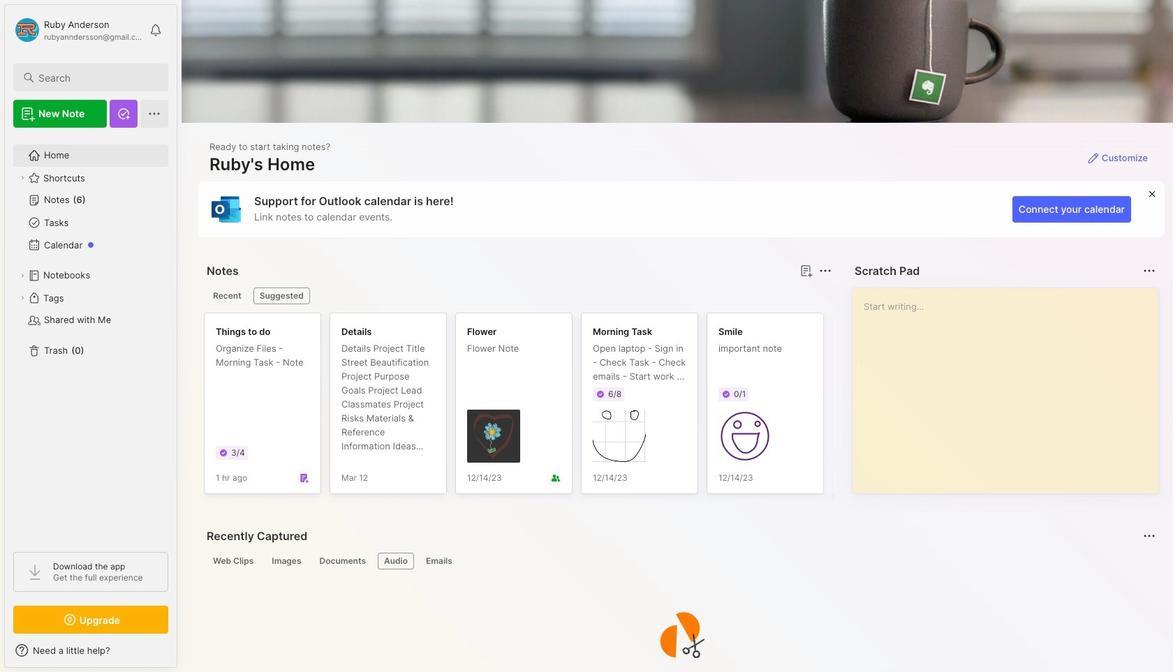 Task type: locate. For each thing, give the bounding box(es) containing it.
2 thumbnail image from the left
[[593, 410, 646, 463]]

tab list
[[207, 288, 830, 305], [207, 553, 1154, 570]]

expand tags image
[[18, 294, 27, 302]]

None search field
[[38, 69, 156, 86]]

1 horizontal spatial thumbnail image
[[593, 410, 646, 463]]

0 horizontal spatial thumbnail image
[[467, 410, 520, 463]]

thumbnail image
[[467, 410, 520, 463], [593, 410, 646, 463], [719, 410, 772, 463]]

WHAT'S NEW field
[[5, 640, 177, 662]]

2 horizontal spatial thumbnail image
[[719, 410, 772, 463]]

row group
[[204, 313, 1084, 503]]

tree inside main element
[[5, 136, 177, 540]]

tree
[[5, 136, 177, 540]]

tab
[[207, 288, 248, 305], [253, 288, 310, 305], [207, 553, 260, 570], [266, 553, 308, 570], [313, 553, 372, 570], [378, 553, 414, 570], [420, 553, 459, 570]]

1 vertical spatial tab list
[[207, 553, 1154, 570]]

0 vertical spatial tab list
[[207, 288, 830, 305]]

2 tab list from the top
[[207, 553, 1154, 570]]



Task type: vqa. For each thing, say whether or not it's contained in the screenshot.
more actions field
yes



Task type: describe. For each thing, give the bounding box(es) containing it.
none search field inside main element
[[38, 69, 156, 86]]

main element
[[0, 0, 182, 673]]

more actions image
[[817, 263, 834, 279]]

1 thumbnail image from the left
[[467, 410, 520, 463]]

Account field
[[13, 16, 142, 44]]

3 thumbnail image from the left
[[719, 410, 772, 463]]

More actions field
[[816, 261, 835, 281]]

1 tab list from the top
[[207, 288, 830, 305]]

expand notebooks image
[[18, 272, 27, 280]]

Search text field
[[38, 71, 156, 85]]

Start writing… text field
[[864, 288, 1158, 483]]

click to collapse image
[[176, 647, 187, 663]]



